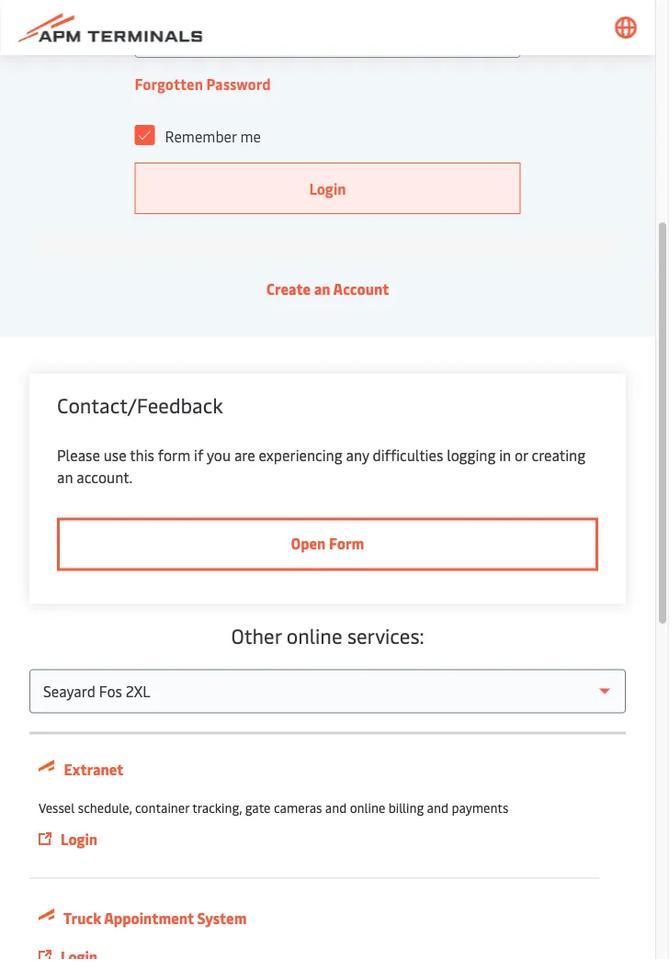 Task type: locate. For each thing, give the bounding box(es) containing it.
2 and from the left
[[427, 799, 449, 817]]

schedule,
[[78, 799, 132, 817]]

0 horizontal spatial an
[[57, 468, 73, 488]]

gate
[[245, 799, 271, 817]]

are
[[234, 446, 255, 466]]

account
[[333, 279, 389, 299]]

cameras
[[274, 799, 322, 817]]

extranet
[[61, 760, 124, 780]]

container
[[135, 799, 189, 817]]

create an account
[[266, 279, 389, 299]]

1 vertical spatial an
[[57, 468, 73, 488]]

contact/feedback
[[57, 392, 223, 419]]

any
[[346, 446, 369, 466]]

open form
[[291, 534, 364, 553]]

0 vertical spatial online
[[287, 622, 342, 649]]

if
[[194, 446, 203, 466]]

tracking,
[[192, 799, 242, 817]]

create an account link
[[266, 279, 389, 299]]

create
[[266, 279, 311, 299]]

an down please
[[57, 468, 73, 488]]

1 horizontal spatial and
[[427, 799, 449, 817]]

online right other
[[287, 622, 342, 649]]

1 horizontal spatial online
[[350, 799, 385, 817]]

creating
[[532, 446, 586, 466]]

account.
[[77, 468, 133, 488]]

and right billing
[[427, 799, 449, 817]]

truck appointment system
[[61, 909, 247, 929]]

an right create
[[314, 279, 330, 299]]

1 horizontal spatial an
[[314, 279, 330, 299]]

and right cameras
[[325, 799, 347, 817]]

appointment
[[104, 909, 194, 929]]

online left billing
[[350, 799, 385, 817]]

truck
[[64, 909, 101, 929]]

system
[[197, 909, 247, 929]]

you
[[207, 446, 231, 466]]

billing
[[389, 799, 424, 817]]

in
[[499, 446, 511, 466]]

0 horizontal spatial and
[[325, 799, 347, 817]]

online
[[287, 622, 342, 649], [350, 799, 385, 817]]

and
[[325, 799, 347, 817], [427, 799, 449, 817]]

difficulties
[[373, 446, 443, 466]]

an
[[314, 279, 330, 299], [57, 468, 73, 488]]



Task type: vqa. For each thing, say whether or not it's contained in the screenshot.
My Dashboard dropdown button in the top of the page
no



Task type: describe. For each thing, give the bounding box(es) containing it.
or
[[515, 446, 528, 466]]

1 vertical spatial online
[[350, 799, 385, 817]]

login link
[[39, 829, 591, 851]]

login
[[61, 830, 98, 850]]

other
[[231, 622, 282, 649]]

an inside please use this form if you are experiencing any difficulties logging in or creating an account.
[[57, 468, 73, 488]]

form
[[158, 446, 190, 466]]

0 horizontal spatial online
[[287, 622, 342, 649]]

services:
[[347, 622, 424, 649]]

payments
[[452, 799, 509, 817]]

other online services:
[[231, 622, 424, 649]]

use
[[104, 446, 127, 466]]

please
[[57, 446, 100, 466]]

this
[[130, 446, 154, 466]]

please use this form if you are experiencing any difficulties logging in or creating an account.
[[57, 446, 586, 488]]

1 and from the left
[[325, 799, 347, 817]]

vessel
[[39, 799, 75, 817]]

open form link
[[57, 518, 598, 572]]

form
[[329, 534, 364, 553]]

vessel schedule, container tracking, gate cameras and online billing and payments
[[39, 799, 509, 817]]

logging
[[447, 446, 496, 466]]

open
[[291, 534, 326, 553]]

0 vertical spatial an
[[314, 279, 330, 299]]

experiencing
[[259, 446, 343, 466]]



